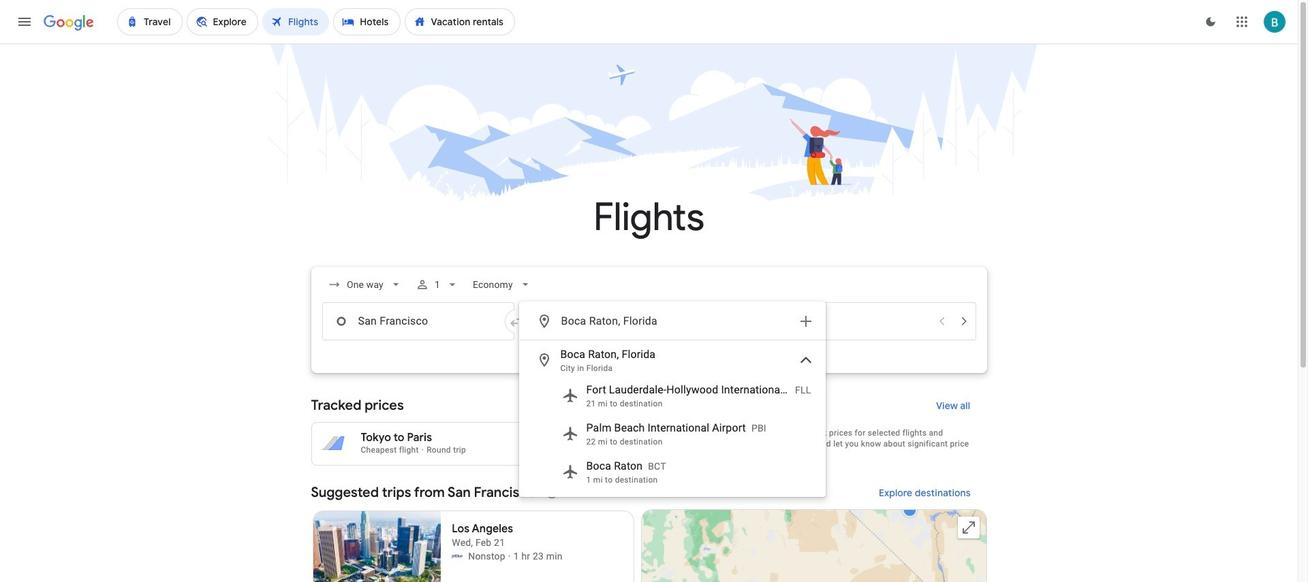 Task type: locate. For each thing, give the bounding box(es) containing it.
change appearance image
[[1195, 5, 1228, 38]]

Flight search field
[[300, 267, 998, 498]]

0 vertical spatial  image
[[422, 446, 424, 455]]

Departure text field
[[756, 303, 930, 340]]

None text field
[[322, 303, 514, 341]]

jetblue image
[[452, 551, 463, 562]]

 image
[[422, 446, 424, 455], [508, 550, 511, 564]]

0 horizontal spatial  image
[[422, 446, 424, 455]]

Where else? text field
[[561, 305, 790, 338]]

toggle nearby airports for boca raton, florida image
[[798, 352, 814, 369]]

fort lauderdale-hollywood international airport (fll) option
[[520, 377, 825, 415]]

1 vertical spatial  image
[[508, 550, 511, 564]]

list box
[[520, 341, 825, 497]]

boca raton, florida option
[[520, 344, 825, 377]]

1 horizontal spatial  image
[[508, 550, 511, 564]]

none text field inside the flight search box
[[322, 303, 514, 341]]

tracked prices region
[[311, 390, 987, 466]]

878 US dollars text field
[[610, 444, 632, 455]]

None field
[[322, 273, 408, 297], [468, 273, 538, 297], [322, 273, 408, 297], [468, 273, 538, 297]]



Task type: describe. For each thing, give the bounding box(es) containing it.
 image inside suggested trips from san francisco region
[[508, 550, 511, 564]]

palm beach international airport (pbi) option
[[520, 415, 825, 453]]

enter your destination dialog
[[519, 302, 826, 498]]

main menu image
[[16, 14, 33, 30]]

suggested trips from san francisco region
[[311, 477, 987, 583]]

destination, select multiple airports image
[[798, 314, 814, 330]]

777 US dollars text field
[[608, 431, 632, 445]]

boca raton (bct) option
[[520, 453, 825, 491]]

 image inside tracked prices region
[[422, 446, 424, 455]]

list box inside "enter your destination" dialog
[[520, 341, 825, 497]]



Task type: vqa. For each thing, say whether or not it's contained in the screenshot.
the left  icon
yes



